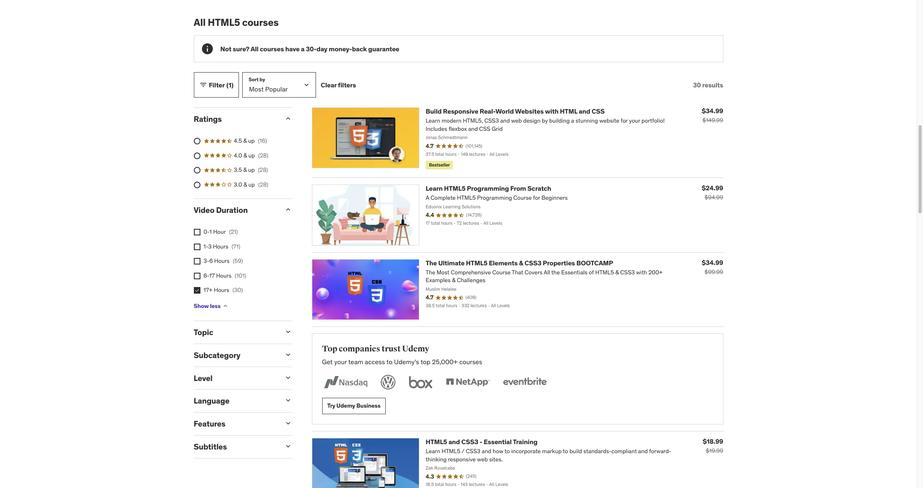 Task type: vqa. For each thing, say whether or not it's contained in the screenshot.
(71)
yes



Task type: describe. For each thing, give the bounding box(es) containing it.
team
[[349, 358, 363, 366]]

scratch
[[528, 184, 552, 192]]

(28) for 4.0 & up (28)
[[258, 152, 269, 159]]

hour
[[213, 228, 226, 235]]

$24.99 $94.99
[[702, 184, 724, 201]]

0 vertical spatial and
[[579, 107, 591, 115]]

back
[[352, 45, 367, 53]]

day
[[317, 45, 328, 53]]

-
[[480, 438, 483, 446]]

$149.99
[[703, 117, 724, 124]]

top
[[322, 344, 338, 354]]

css
[[592, 107, 605, 115]]

html5 and css3 - essential training
[[426, 438, 538, 446]]

the ultimate html5 elements & css3 properties bootcamp
[[426, 259, 614, 267]]

(1)
[[227, 81, 234, 89]]

build responsive real-world websites with html and css link
[[426, 107, 605, 115]]

companies
[[339, 344, 380, 354]]

$34.99 $99.99
[[702, 258, 724, 275]]

(59)
[[233, 257, 243, 265]]

1 vertical spatial css3
[[462, 438, 479, 446]]

3.5
[[234, 166, 242, 174]]

3.5 & up (28)
[[234, 166, 268, 174]]

6
[[209, 257, 213, 265]]

top
[[421, 358, 431, 366]]

your
[[335, 358, 347, 366]]

(28) for 3.0 & up (28)
[[258, 181, 269, 188]]

1 vertical spatial courses
[[260, 45, 284, 53]]

udemy's
[[394, 358, 419, 366]]

small image for topic
[[284, 328, 292, 336]]

duration
[[216, 205, 248, 215]]

0-
[[204, 228, 210, 235]]

show less button
[[194, 298, 229, 314]]

& for 3.5
[[243, 166, 247, 174]]

udemy inside top companies trust udemy get your team access to udemy's top 25,000+ courses
[[402, 344, 430, 354]]

top companies trust udemy get your team access to udemy's top 25,000+ courses
[[322, 344, 483, 366]]

try udemy business
[[328, 402, 381, 410]]

17+ hours (30)
[[204, 287, 243, 294]]

to
[[387, 358, 393, 366]]

xsmall image for 6-
[[194, 273, 200, 279]]

try udemy business link
[[322, 398, 386, 414]]

essential
[[484, 438, 512, 446]]

netapp image
[[444, 373, 492, 391]]

0 vertical spatial all
[[194, 16, 206, 29]]

clear filters button
[[321, 72, 356, 98]]

filter
[[209, 81, 225, 89]]

the
[[426, 259, 437, 267]]

3.0 & up (28)
[[234, 181, 269, 188]]

programming
[[467, 184, 509, 192]]

the ultimate html5 elements & css3 properties bootcamp link
[[426, 259, 614, 267]]

show less
[[194, 302, 221, 310]]

video duration button
[[194, 205, 277, 215]]

xsmall image for 17+
[[194, 287, 200, 294]]

small image for subtitles
[[284, 442, 292, 450]]

subcategory
[[194, 350, 241, 360]]

(28) for 3.5 & up (28)
[[258, 166, 268, 174]]

guarantee
[[369, 45, 400, 53]]

real-
[[480, 107, 496, 115]]

language
[[194, 396, 230, 406]]

results
[[703, 81, 724, 89]]

xsmall image inside show less button
[[222, 303, 229, 309]]

30-
[[306, 45, 317, 53]]

topic
[[194, 327, 213, 337]]

30 results status
[[694, 81, 724, 89]]

1 vertical spatial all
[[251, 45, 259, 53]]

& for 4.5
[[243, 137, 247, 144]]

not sure? all courses have a 30-day money-back guarantee
[[220, 45, 400, 53]]

access
[[365, 358, 385, 366]]

elements
[[489, 259, 518, 267]]

ratings
[[194, 114, 222, 124]]

clear filters
[[321, 81, 356, 89]]

nasdaq image
[[322, 373, 369, 391]]

subtitles button
[[194, 442, 277, 452]]

$94.99
[[705, 194, 724, 201]]

subtitles
[[194, 442, 227, 452]]

3
[[208, 243, 212, 250]]

0 horizontal spatial udemy
[[337, 402, 355, 410]]

(16)
[[258, 137, 267, 144]]

3-6 hours (59)
[[204, 257, 243, 265]]

xsmall image for 0-
[[194, 229, 200, 235]]

level
[[194, 373, 213, 383]]

small image for language
[[284, 396, 292, 405]]

30 results
[[694, 81, 724, 89]]

language button
[[194, 396, 277, 406]]

filters
[[338, 81, 356, 89]]

features button
[[194, 419, 277, 429]]

volkswagen image
[[379, 373, 397, 391]]

box image
[[407, 373, 435, 391]]

3-
[[204, 257, 209, 265]]

build
[[426, 107, 442, 115]]

topic button
[[194, 327, 277, 337]]

(71)
[[232, 243, 240, 250]]

level button
[[194, 373, 277, 383]]

1-
[[204, 243, 208, 250]]

hours right 17+
[[214, 287, 229, 294]]

3.0
[[234, 181, 242, 188]]

get
[[322, 358, 333, 366]]

hours for 1-3 hours
[[213, 243, 228, 250]]

subcategory button
[[194, 350, 277, 360]]



Task type: locate. For each thing, give the bounding box(es) containing it.
xsmall image left 6-
[[194, 273, 200, 279]]

$99.99
[[705, 268, 724, 275]]

up right 3.5
[[248, 166, 255, 174]]

a
[[301, 45, 305, 53]]

hours for 3-6 hours
[[214, 257, 230, 265]]

$34.99 for build responsive real-world websites with html and css
[[702, 107, 724, 115]]

1 vertical spatial udemy
[[337, 402, 355, 410]]

4.0 & up (28)
[[234, 152, 269, 159]]

(21)
[[229, 228, 238, 235]]

$34.99 for the ultimate html5 elements & css3 properties bootcamp
[[702, 258, 724, 266]]

& for 3.0
[[244, 181, 247, 188]]

build responsive real-world websites with html and css
[[426, 107, 605, 115]]

$34.99 up "$99.99"
[[702, 258, 724, 266]]

2 xsmall image from the top
[[194, 287, 200, 294]]

0 vertical spatial css3
[[525, 259, 542, 267]]

xsmall image
[[194, 244, 200, 250], [194, 287, 200, 294]]

filter (1)
[[209, 81, 234, 89]]

$34.99 up $149.99
[[702, 107, 724, 115]]

html
[[560, 107, 578, 115]]

with
[[545, 107, 559, 115]]

25,000+
[[432, 358, 458, 366]]

1 horizontal spatial udemy
[[402, 344, 430, 354]]

2 (28) from the top
[[258, 166, 268, 174]]

1 xsmall image from the top
[[194, 244, 200, 250]]

up for 3.5 & up
[[248, 166, 255, 174]]

(30)
[[233, 287, 243, 294]]

$34.99
[[702, 107, 724, 115], [702, 258, 724, 266]]

xsmall image left "1-" on the left of page
[[194, 244, 200, 250]]

courses inside top companies trust udemy get your team access to udemy's top 25,000+ courses
[[460, 358, 483, 366]]

business
[[357, 402, 381, 410]]

bootcamp
[[577, 259, 614, 267]]

& right "4.5"
[[243, 137, 247, 144]]

html5 and css3 - essential training link
[[426, 438, 538, 446]]

ultimate
[[439, 259, 465, 267]]

5 small image from the top
[[284, 442, 292, 450]]

have
[[285, 45, 300, 53]]

css3
[[525, 259, 542, 267], [462, 438, 479, 446]]

$34.99 $149.99
[[702, 107, 724, 124]]

courses left have at the top of page
[[260, 45, 284, 53]]

& for 4.0
[[244, 152, 247, 159]]

6-
[[204, 272, 209, 279]]

trust
[[382, 344, 401, 354]]

& right 3.5
[[243, 166, 247, 174]]

xsmall image left "3-"
[[194, 258, 200, 265]]

& right 'elements'
[[519, 259, 524, 267]]

all
[[194, 16, 206, 29], [251, 45, 259, 53]]

ratings button
[[194, 114, 277, 124]]

show
[[194, 302, 209, 310]]

small image for video duration
[[284, 206, 292, 214]]

training
[[513, 438, 538, 446]]

hours right 17
[[216, 272, 232, 279]]

up right "3.0"
[[249, 181, 255, 188]]

websites
[[515, 107, 544, 115]]

$19.99
[[706, 447, 724, 454]]

up for 3.0 & up
[[249, 181, 255, 188]]

3 (28) from the top
[[258, 181, 269, 188]]

udemy up the udemy's
[[402, 344, 430, 354]]

1 vertical spatial (28)
[[258, 166, 268, 174]]

0 horizontal spatial css3
[[462, 438, 479, 446]]

hours right 6
[[214, 257, 230, 265]]

1 (28) from the top
[[258, 152, 269, 159]]

17
[[209, 272, 215, 279]]

1-3 hours (71)
[[204, 243, 240, 250]]

up for 4.5 & up
[[248, 137, 255, 144]]

up right 4.0
[[249, 152, 255, 159]]

xsmall image for 1-
[[194, 244, 200, 250]]

hours right 3
[[213, 243, 228, 250]]

responsive
[[443, 107, 479, 115]]

2 vertical spatial (28)
[[258, 181, 269, 188]]

from
[[511, 184, 526, 192]]

try
[[328, 402, 336, 410]]

1 small image from the top
[[284, 114, 292, 123]]

courses up netapp image
[[460, 358, 483, 366]]

1 $34.99 from the top
[[702, 107, 724, 115]]

3 small image from the top
[[284, 374, 292, 382]]

(28) up 3.0 & up (28)
[[258, 166, 268, 174]]

&
[[243, 137, 247, 144], [244, 152, 247, 159], [243, 166, 247, 174], [244, 181, 247, 188], [519, 259, 524, 267]]

udemy
[[402, 344, 430, 354], [337, 402, 355, 410]]

1 vertical spatial xsmall image
[[194, 287, 200, 294]]

small image for ratings
[[284, 114, 292, 123]]

4 small image from the top
[[284, 396, 292, 405]]

0 vertical spatial $34.99
[[702, 107, 724, 115]]

video duration
[[194, 205, 248, 215]]

17+
[[204, 287, 213, 294]]

courses
[[242, 16, 279, 29], [260, 45, 284, 53], [460, 358, 483, 366]]

0 horizontal spatial and
[[449, 438, 460, 446]]

small image for subcategory
[[284, 351, 292, 359]]

features
[[194, 419, 226, 429]]

1 horizontal spatial and
[[579, 107, 591, 115]]

xsmall image left 0-
[[194, 229, 200, 235]]

0 vertical spatial udemy
[[402, 344, 430, 354]]

2 vertical spatial courses
[[460, 358, 483, 366]]

world
[[496, 107, 514, 115]]

1 horizontal spatial all
[[251, 45, 259, 53]]

0 vertical spatial (28)
[[258, 152, 269, 159]]

0 vertical spatial courses
[[242, 16, 279, 29]]

learn
[[426, 184, 443, 192]]

$18.99 $19.99
[[703, 437, 724, 454]]

0-1 hour (21)
[[204, 228, 238, 235]]

& right "3.0"
[[244, 181, 247, 188]]

hours for 6-17 hours
[[216, 272, 232, 279]]

and
[[579, 107, 591, 115], [449, 438, 460, 446]]

1 vertical spatial and
[[449, 438, 460, 446]]

small image for features
[[284, 419, 292, 428]]

0 horizontal spatial all
[[194, 16, 206, 29]]

(101)
[[235, 272, 246, 279]]

(28) down the '3.5 & up (28)' in the left top of the page
[[258, 181, 269, 188]]

css3 left -
[[462, 438, 479, 446]]

small image
[[199, 81, 207, 89], [284, 328, 292, 336], [284, 351, 292, 359], [284, 419, 292, 428]]

small image
[[284, 114, 292, 123], [284, 206, 292, 214], [284, 374, 292, 382], [284, 396, 292, 405], [284, 442, 292, 450]]

small image for level
[[284, 374, 292, 382]]

and left the css
[[579, 107, 591, 115]]

up for 4.0 & up
[[249, 152, 255, 159]]

1 vertical spatial $34.99
[[702, 258, 724, 266]]

xsmall image
[[194, 229, 200, 235], [194, 258, 200, 265], [194, 273, 200, 279], [222, 303, 229, 309]]

all html5 courses
[[194, 16, 279, 29]]

css3 left properties
[[525, 259, 542, 267]]

2 $34.99 from the top
[[702, 258, 724, 266]]

up left (16)
[[248, 137, 255, 144]]

html5
[[208, 16, 240, 29], [444, 184, 466, 192], [466, 259, 488, 267], [426, 438, 447, 446]]

6-17 hours (101)
[[204, 272, 246, 279]]

less
[[210, 302, 221, 310]]

xsmall image for 3-
[[194, 258, 200, 265]]

up
[[248, 137, 255, 144], [249, 152, 255, 159], [248, 166, 255, 174], [249, 181, 255, 188]]

courses up sure?
[[242, 16, 279, 29]]

1 horizontal spatial css3
[[525, 259, 542, 267]]

4.5 & up (16)
[[234, 137, 267, 144]]

xsmall image right less at the left bottom of page
[[222, 303, 229, 309]]

eventbrite image
[[501, 373, 549, 391]]

4.0
[[234, 152, 242, 159]]

1
[[210, 228, 212, 235]]

(28) down (16)
[[258, 152, 269, 159]]

& right 4.0
[[244, 152, 247, 159]]

2 small image from the top
[[284, 206, 292, 214]]

video
[[194, 205, 215, 215]]

learn html5 programming from scratch
[[426, 184, 552, 192]]

properties
[[543, 259, 575, 267]]

xsmall image left 17+
[[194, 287, 200, 294]]

not
[[220, 45, 232, 53]]

money-
[[329, 45, 352, 53]]

and left -
[[449, 438, 460, 446]]

0 vertical spatial xsmall image
[[194, 244, 200, 250]]

udemy right try
[[337, 402, 355, 410]]

learn html5 programming from scratch link
[[426, 184, 552, 192]]

sure?
[[233, 45, 250, 53]]



